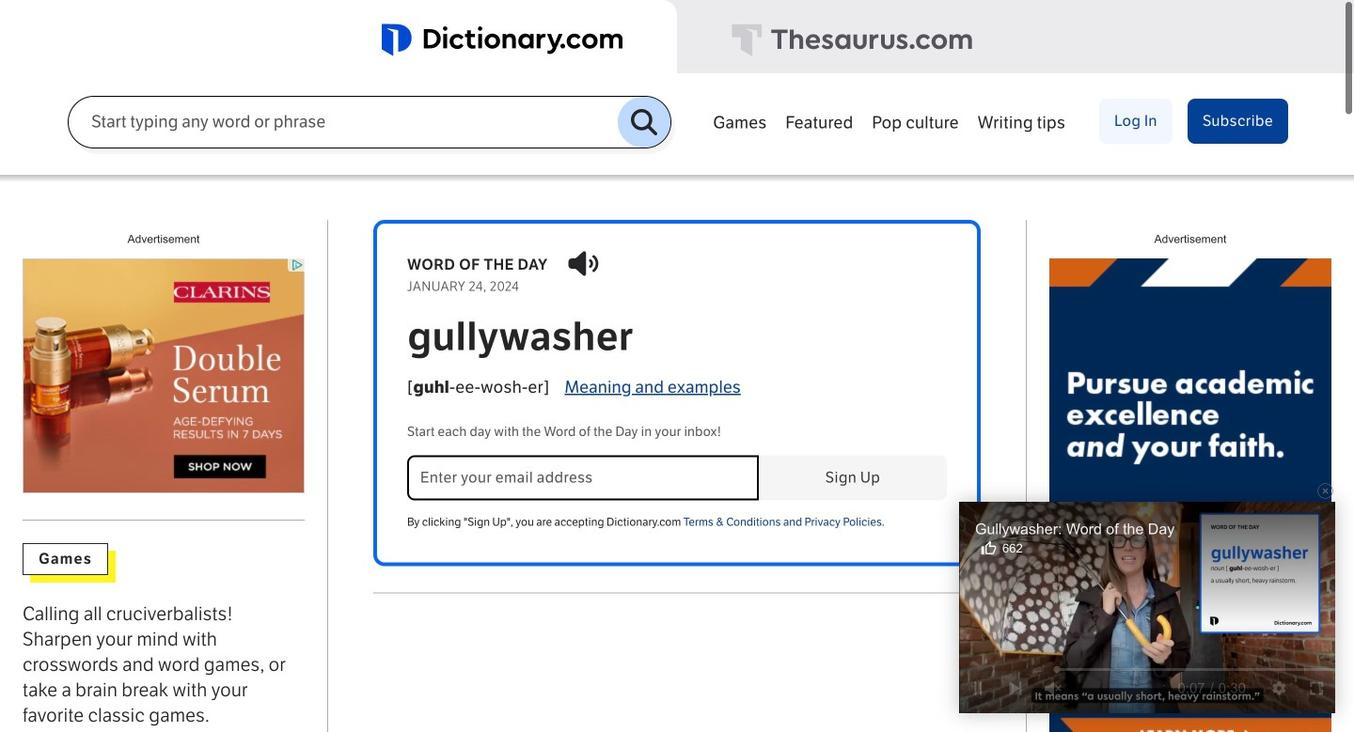 Task type: describe. For each thing, give the bounding box(es) containing it.
pages menu element
[[704, 96, 1289, 175]]



Task type: locate. For each thing, give the bounding box(es) containing it.
2 advertisement element from the left
[[1050, 258, 1332, 733]]

switch site tab list
[[0, 0, 1355, 76]]

advertisement element
[[23, 258, 305, 494], [1050, 258, 1332, 733]]

1 advertisement element from the left
[[23, 258, 305, 494]]

video player region
[[959, 502, 1336, 714]]

progress bar slider
[[959, 669, 1336, 672]]

Start typing any word or phrase text field
[[69, 111, 618, 133]]

1 horizontal spatial advertisement element
[[1050, 258, 1332, 733]]

0 horizontal spatial advertisement element
[[23, 258, 305, 494]]

Enter your email address text field
[[407, 456, 759, 501]]

progress bar image
[[959, 669, 1058, 672]]



Task type: vqa. For each thing, say whether or not it's contained in the screenshot.
Word to the top
no



